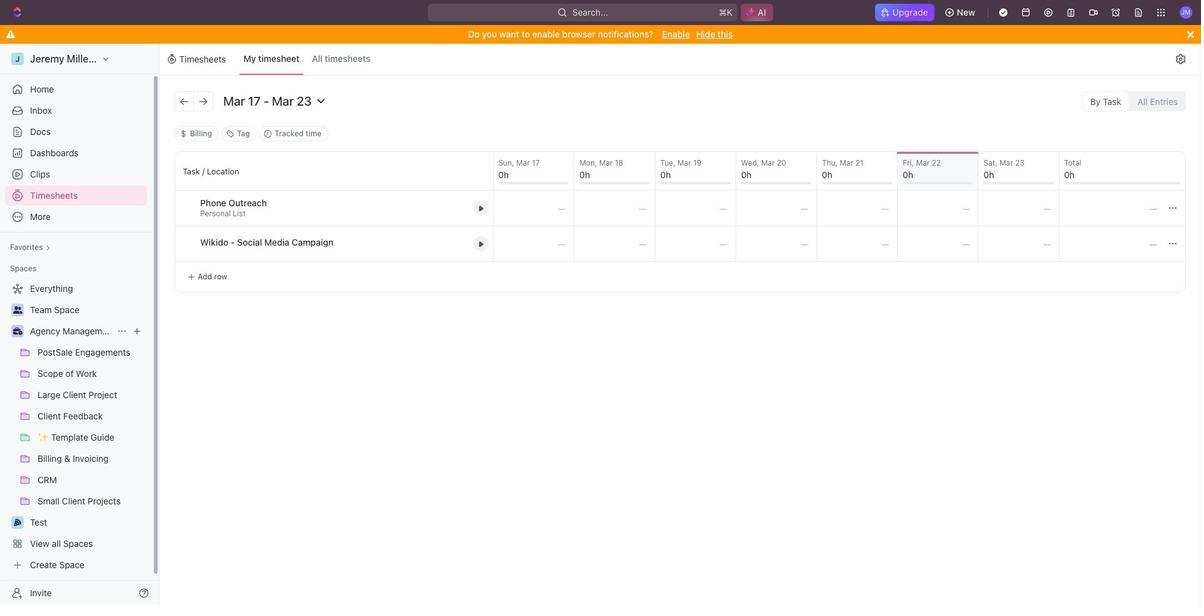 Task type: locate. For each thing, give the bounding box(es) containing it.
tree
[[5, 279, 147, 576]]

pizza slice image
[[14, 519, 21, 527]]

— text field
[[493, 191, 574, 226], [575, 191, 655, 226], [655, 191, 736, 226], [736, 191, 816, 226], [817, 191, 897, 226], [898, 191, 978, 226], [979, 191, 1059, 226], [1059, 191, 1166, 226], [493, 226, 574, 262], [575, 226, 655, 262], [736, 226, 816, 262], [898, 226, 978, 262]]

business time image
[[13, 328, 22, 335]]

1 — text field from the left
[[655, 226, 736, 262]]

— text field
[[655, 226, 736, 262], [817, 226, 897, 262], [979, 226, 1059, 262], [1059, 226, 1166, 262]]

tree inside "sidebar" navigation
[[5, 279, 147, 576]]



Task type: describe. For each thing, give the bounding box(es) containing it.
2 — text field from the left
[[817, 226, 897, 262]]

user group image
[[13, 307, 22, 314]]

jeremy miller's workspace, , element
[[11, 53, 24, 65]]

4 — text field from the left
[[1059, 226, 1166, 262]]

3 — text field from the left
[[979, 226, 1059, 262]]

sidebar navigation
[[0, 44, 162, 606]]



Task type: vqa. For each thing, say whether or not it's contained in the screenshot.
TREE in the Sidebar "navigation"
yes



